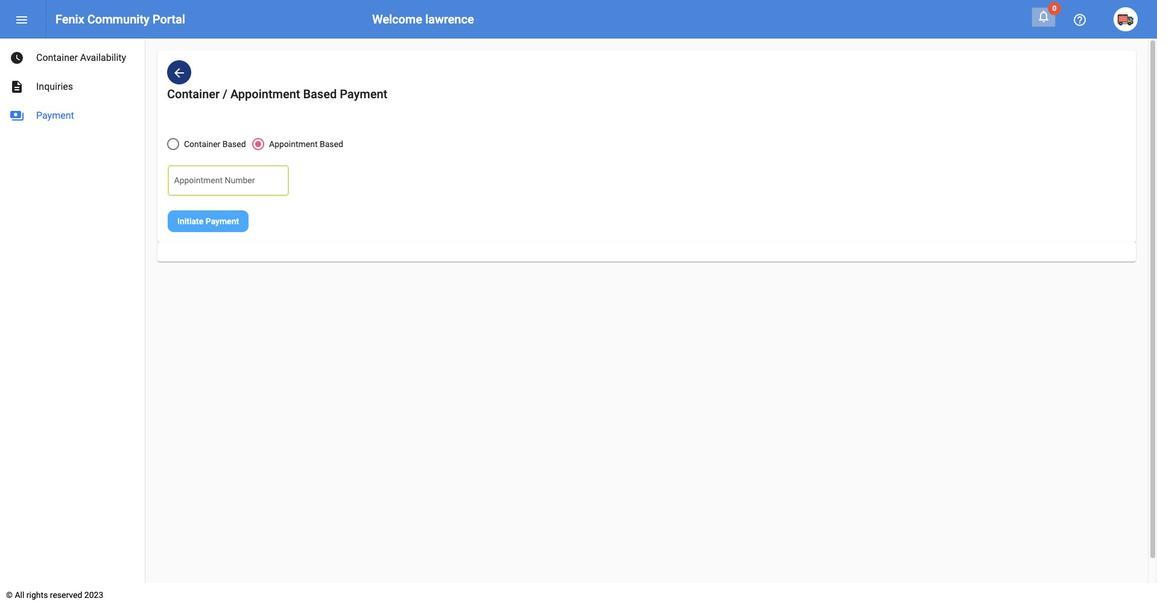 Task type: vqa. For each thing, say whether or not it's contained in the screenshot.
9th unfold_more from the left
no



Task type: locate. For each thing, give the bounding box(es) containing it.
no color image left help_outline popup button on the top right of the page
[[1037, 9, 1051, 24]]

notifications_none
[[1037, 9, 1051, 24]]

option group
[[167, 138, 343, 150]]

welcome lawrence
[[372, 12, 474, 27]]

all
[[15, 591, 24, 601]]

no color image inside menu button
[[14, 13, 29, 27]]

portal
[[153, 12, 185, 27]]

rights
[[26, 591, 48, 601]]

description
[[10, 80, 24, 94]]

no color image containing watch_later
[[10, 51, 24, 65]]

2 vertical spatial payment
[[206, 217, 239, 227]]

inquiries
[[36, 81, 73, 92]]

menu button
[[10, 7, 34, 31]]

0 horizontal spatial payment
[[36, 110, 74, 121]]

container inside navigation
[[36, 52, 78, 63]]

no color image
[[1073, 13, 1088, 27], [10, 51, 24, 65], [172, 66, 187, 80]]

2023
[[84, 591, 103, 601]]

1 horizontal spatial no color image
[[172, 66, 187, 80]]

no color image containing notifications_none
[[1037, 9, 1051, 24]]

lawrence
[[425, 12, 474, 27]]

0 horizontal spatial no color image
[[10, 51, 24, 65]]

container for container availability
[[36, 52, 78, 63]]

1 vertical spatial no color image
[[10, 51, 24, 65]]

©
[[6, 591, 13, 601]]

navigation
[[0, 39, 145, 130]]

no color image up watch_later
[[14, 13, 29, 27]]

welcome
[[372, 12, 422, 27]]

appointment down container / appointment based payment on the left top of page
[[269, 140, 318, 149]]

2 vertical spatial container
[[184, 140, 220, 149]]

payment
[[340, 87, 388, 101], [36, 110, 74, 121], [206, 217, 239, 227]]

1 vertical spatial payment
[[36, 110, 74, 121]]

initiate
[[177, 217, 204, 227]]

no color image down portal
[[172, 66, 187, 80]]

appointment based
[[269, 140, 343, 149]]

fenix community portal
[[56, 12, 185, 27]]

1 vertical spatial container
[[167, 87, 220, 101]]

appointment right "/" in the top of the page
[[230, 87, 300, 101]]

no color image down description
[[10, 109, 24, 123]]

appointment
[[230, 87, 300, 101], [269, 140, 318, 149]]

2 horizontal spatial no color image
[[1073, 13, 1088, 27]]

2 vertical spatial no color image
[[172, 66, 187, 80]]

no color image up description
[[10, 51, 24, 65]]

no color image down watch_later
[[10, 80, 24, 94]]

1 horizontal spatial payment
[[206, 217, 239, 227]]

None text field
[[174, 178, 283, 188]]

navigation containing watch_later
[[0, 39, 145, 130]]

0 vertical spatial no color image
[[1073, 13, 1088, 27]]

based
[[303, 87, 337, 101], [223, 140, 246, 149], [320, 140, 343, 149]]

no color image containing help_outline
[[1073, 13, 1088, 27]]

0 vertical spatial container
[[36, 52, 78, 63]]

arrow_back
[[172, 66, 187, 80]]

menu
[[14, 13, 29, 27]]

help_outline
[[1073, 13, 1088, 27]]

no color image inside notifications_none popup button
[[1037, 9, 1051, 24]]

no color image containing arrow_back
[[172, 66, 187, 80]]

initiate payment button
[[168, 211, 249, 233]]

no color image right notifications_none popup button
[[1073, 13, 1088, 27]]

no color image inside help_outline popup button
[[1073, 13, 1088, 27]]

fenix
[[56, 12, 84, 27]]

watch_later
[[10, 51, 24, 65]]

no color image
[[1037, 9, 1051, 24], [14, 13, 29, 27], [10, 80, 24, 94], [10, 109, 24, 123]]

no color image containing menu
[[14, 13, 29, 27]]

reserved
[[50, 591, 82, 601]]

no color image inside arrow_back button
[[172, 66, 187, 80]]

0 vertical spatial payment
[[340, 87, 388, 101]]

container
[[36, 52, 78, 63], [167, 87, 220, 101], [184, 140, 220, 149]]



Task type: describe. For each thing, give the bounding box(es) containing it.
container based
[[184, 140, 246, 149]]

no color image containing description
[[10, 80, 24, 94]]

0 vertical spatial appointment
[[230, 87, 300, 101]]

option group containing container based
[[167, 138, 343, 150]]

help_outline button
[[1068, 7, 1092, 31]]

based for container based
[[223, 140, 246, 149]]

notifications_none button
[[1032, 7, 1056, 27]]

1 vertical spatial appointment
[[269, 140, 318, 149]]

/
[[223, 87, 227, 101]]

availability
[[80, 52, 126, 63]]

no color image for help_outline popup button on the top right of the page
[[1073, 13, 1088, 27]]

arrow_back button
[[167, 60, 191, 84]]

community
[[87, 12, 150, 27]]

container for container / appointment based payment
[[167, 87, 220, 101]]

no color image for arrow_back button
[[172, 66, 187, 80]]

payment inside button
[[206, 217, 239, 227]]

container / appointment based payment
[[167, 87, 388, 101]]

no color image inside navigation
[[10, 51, 24, 65]]

container availability
[[36, 52, 126, 63]]

initiate payment
[[177, 217, 239, 227]]

© all rights reserved 2023
[[6, 591, 103, 601]]

container for container based
[[184, 140, 220, 149]]

based for appointment based
[[320, 140, 343, 149]]

no color image containing payments
[[10, 109, 24, 123]]

payments
[[10, 109, 24, 123]]

2 horizontal spatial payment
[[340, 87, 388, 101]]



